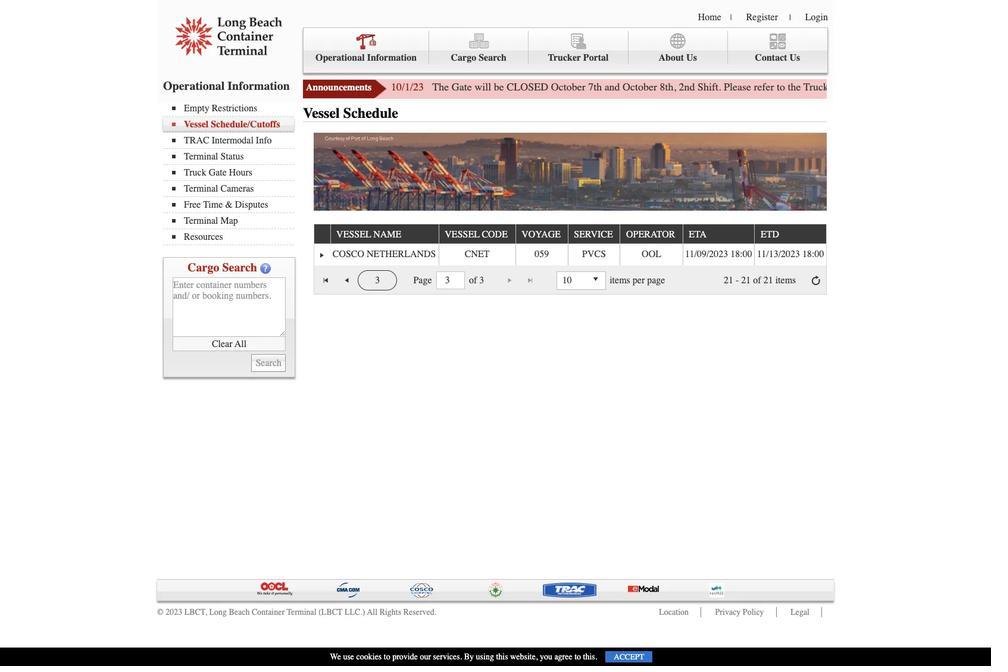 Task type: locate. For each thing, give the bounding box(es) containing it.
cosco netherlands cell
[[330, 244, 439, 266]]

0 horizontal spatial of
[[469, 275, 477, 286]]

0 horizontal spatial 18:00
[[731, 249, 753, 260]]

the
[[788, 80, 801, 94]]

| left login
[[790, 13, 791, 23]]

we use cookies to provide our services. by using this website, you agree to this.
[[330, 652, 598, 662]]

empty restrictions vessel schedule/cutoffs trac intermodal info terminal status truck gate hours terminal cameras free time & disputes terminal map resources
[[184, 103, 280, 242]]

0 vertical spatial operational
[[316, 52, 365, 63]]

0 horizontal spatial items
[[610, 275, 631, 286]]

truck
[[804, 80, 829, 94], [184, 167, 206, 178]]

operational information up empty restrictions link
[[163, 79, 290, 93]]

0 vertical spatial information
[[367, 52, 417, 63]]

1 vertical spatial truck
[[184, 167, 206, 178]]

menu bar containing empty restrictions
[[163, 102, 300, 245]]

1 horizontal spatial october
[[623, 80, 658, 94]]

1 horizontal spatial cargo
[[451, 52, 477, 63]]

terminal left (lbct
[[287, 608, 317, 618]]

by
[[464, 652, 474, 662]]

0 vertical spatial cargo search
[[451, 52, 507, 63]]

schedule
[[344, 105, 398, 122]]

2 row from the top
[[314, 244, 827, 266]]

cargo search up will at the left of page
[[451, 52, 507, 63]]

lbct,
[[184, 608, 207, 618]]

hours up 'cameras'
[[229, 167, 253, 178]]

resources
[[184, 232, 223, 242]]

of right -
[[754, 275, 762, 286]]

0 vertical spatial all
[[235, 339, 247, 349]]

1 horizontal spatial information
[[367, 52, 417, 63]]

cookies
[[356, 652, 382, 662]]

information up 10/1/23
[[367, 52, 417, 63]]

1 row from the top
[[314, 225, 827, 244]]

container
[[252, 608, 285, 618]]

1 horizontal spatial all
[[367, 608, 378, 618]]

1 horizontal spatial us
[[790, 52, 801, 63]]

1 18:00 from the left
[[731, 249, 753, 260]]

2 of from the left
[[754, 275, 762, 286]]

1 us from the left
[[687, 52, 697, 63]]

row up pvcs
[[314, 225, 827, 244]]

0 horizontal spatial information
[[228, 79, 290, 93]]

truck inside empty restrictions vessel schedule/cutoffs trac intermodal info terminal status truck gate hours terminal cameras free time & disputes terminal map resources
[[184, 167, 206, 178]]

refer
[[754, 80, 775, 94]]

all
[[235, 339, 247, 349], [367, 608, 378, 618]]

operator
[[627, 229, 676, 240]]

operational
[[316, 52, 365, 63], [163, 79, 225, 93]]

tree grid
[[314, 225, 827, 266]]

october
[[551, 80, 586, 94], [623, 80, 658, 94]]

cargo search down the resources link
[[188, 261, 257, 275]]

truck right the
[[804, 80, 829, 94]]

1 vertical spatial cargo search
[[188, 261, 257, 275]]

1 horizontal spatial vessel
[[303, 105, 340, 122]]

operational information
[[316, 52, 417, 63], [163, 79, 290, 93]]

cosco netherlands
[[333, 249, 436, 260]]

search down the resources link
[[222, 261, 257, 275]]

vessel
[[303, 105, 340, 122], [184, 119, 209, 130]]

1 horizontal spatial 21
[[742, 275, 751, 286]]

hours left web
[[855, 80, 881, 94]]

location link
[[660, 608, 689, 618]]

1 horizontal spatial operational information
[[316, 52, 417, 63]]

vessel name link
[[337, 225, 407, 244]]

map
[[221, 216, 238, 226]]

code
[[482, 229, 508, 240]]

free time & disputes link
[[172, 200, 294, 210]]

0 horizontal spatial cargo
[[188, 261, 219, 275]]

1 vertical spatial hours
[[229, 167, 253, 178]]

be
[[494, 80, 504, 94]]

to left the
[[777, 80, 786, 94]]

21 left -
[[724, 275, 734, 286]]

clear
[[212, 339, 233, 349]]

|
[[731, 13, 732, 23], [790, 13, 791, 23]]

0 horizontal spatial to
[[384, 652, 391, 662]]

gate inside empty restrictions vessel schedule/cutoffs trac intermodal info terminal status truck gate hours terminal cameras free time & disputes terminal map resources
[[209, 167, 227, 178]]

accept button
[[606, 652, 653, 663]]

of right 3 field on the left of the page
[[469, 275, 477, 286]]

october right and
[[623, 80, 658, 94]]

1 | from the left
[[731, 13, 732, 23]]

18:00 up refresh image
[[803, 249, 825, 260]]

1 items from the left
[[610, 275, 631, 286]]

trac
[[184, 135, 209, 146]]

1 horizontal spatial page
[[904, 80, 924, 94]]

truck gate hours link
[[172, 167, 294, 178]]

0 horizontal spatial menu bar
[[163, 102, 300, 245]]

operational up empty
[[163, 79, 225, 93]]

1 horizontal spatial to
[[575, 652, 581, 662]]

vessel up cosco
[[337, 229, 371, 240]]

vessel down 'announcements'
[[303, 105, 340, 122]]

us for contact us
[[790, 52, 801, 63]]

operational up 'announcements'
[[316, 52, 365, 63]]

voyage link
[[522, 225, 567, 244]]

trac intermodal info link
[[172, 135, 294, 146]]

0 horizontal spatial 21
[[724, 275, 734, 286]]

operational information up 'announcements'
[[316, 52, 417, 63]]

21
[[724, 275, 734, 286], [742, 275, 751, 286], [764, 275, 773, 286]]

1 vertical spatial information
[[228, 79, 290, 93]]

please
[[724, 80, 752, 94]]

0 horizontal spatial truck
[[184, 167, 206, 178]]

info
[[256, 135, 272, 146]]

1 horizontal spatial 3
[[480, 275, 484, 286]]

truck down the trac
[[184, 167, 206, 178]]

us right about
[[687, 52, 697, 63]]

of
[[469, 275, 477, 286], [754, 275, 762, 286]]

1 vertical spatial all
[[367, 608, 378, 618]]

website,
[[510, 652, 538, 662]]

vessel inside 'link'
[[337, 229, 371, 240]]

information up restrictions
[[228, 79, 290, 93]]

the
[[433, 80, 449, 94]]

all right 'clear'
[[235, 339, 247, 349]]

row containing vessel name
[[314, 225, 827, 244]]

to left this.
[[575, 652, 581, 662]]

cargo search inside menu bar
[[451, 52, 507, 63]]

1 horizontal spatial 18:00
[[803, 249, 825, 260]]

cosco
[[333, 249, 365, 260]]

search
[[479, 52, 507, 63], [222, 261, 257, 275]]

go to the previous page image
[[342, 276, 352, 285]]

search up be
[[479, 52, 507, 63]]

1 october from the left
[[551, 80, 586, 94]]

to right cookies
[[384, 652, 391, 662]]

intermodal
[[212, 135, 254, 146]]

refresh image
[[812, 276, 821, 285]]

menu bar
[[303, 27, 828, 73], [163, 102, 300, 245]]

contact us
[[755, 52, 801, 63]]

vessel up the trac
[[184, 119, 209, 130]]

0 horizontal spatial |
[[731, 13, 732, 23]]

row
[[314, 225, 827, 244], [314, 244, 827, 266]]

7th
[[589, 80, 602, 94]]

terminal down the trac
[[184, 151, 218, 162]]

information inside menu bar
[[367, 52, 417, 63]]

cargo up will at the left of page
[[451, 52, 477, 63]]

cargo
[[451, 52, 477, 63], [188, 261, 219, 275]]

items down 11/13/2023 18:00 cell
[[776, 275, 797, 286]]

059 cell
[[516, 244, 568, 266]]

0 horizontal spatial all
[[235, 339, 247, 349]]

2 us from the left
[[790, 52, 801, 63]]

register link
[[747, 12, 778, 23]]

menu bar containing operational information
[[303, 27, 828, 73]]

eta link
[[689, 225, 713, 244]]

0 horizontal spatial page
[[648, 275, 666, 286]]

1 vertical spatial operational information
[[163, 79, 290, 93]]

status
[[221, 151, 244, 162]]

0 vertical spatial truck
[[804, 80, 829, 94]]

3 21 from the left
[[764, 275, 773, 286]]

page right per
[[648, 275, 666, 286]]

1 horizontal spatial of
[[754, 275, 762, 286]]

2 21 from the left
[[742, 275, 751, 286]]

| right home at right
[[731, 13, 732, 23]]

2 horizontal spatial gate
[[832, 80, 852, 94]]

announcements
[[306, 82, 372, 93]]

contact
[[755, 52, 788, 63]]

all right llc.) on the bottom
[[367, 608, 378, 618]]

we
[[330, 652, 341, 662]]

1 horizontal spatial menu bar
[[303, 27, 828, 73]]

0 horizontal spatial us
[[687, 52, 697, 63]]

cargo down resources
[[188, 261, 219, 275]]

0 horizontal spatial vessel
[[337, 229, 371, 240]]

1 vertical spatial menu bar
[[163, 102, 300, 245]]

legal
[[791, 608, 810, 618]]

pvcs cell
[[568, 244, 620, 266]]

row up 10 at the top of page
[[314, 244, 827, 266]]

1 horizontal spatial hours
[[855, 80, 881, 94]]

2 3 from the left
[[480, 275, 484, 286]]

18:00
[[731, 249, 753, 260], [803, 249, 825, 260]]

privacy
[[716, 608, 741, 618]]

0 horizontal spatial 3
[[375, 275, 380, 286]]

october left 7th
[[551, 80, 586, 94]]

vessel up cnet
[[445, 229, 480, 240]]

18:00 up -
[[731, 249, 753, 260]]

vessel for vessel name
[[337, 229, 371, 240]]

(lbct
[[319, 608, 343, 618]]

0 vertical spatial menu bar
[[303, 27, 828, 73]]

rights
[[380, 608, 402, 618]]

us
[[687, 52, 697, 63], [790, 52, 801, 63]]

2 vessel from the left
[[445, 229, 480, 240]]

0 horizontal spatial gate
[[209, 167, 227, 178]]

gate
[[452, 80, 472, 94], [832, 80, 852, 94], [209, 167, 227, 178]]

© 2023 lbct, long beach container terminal (lbct llc.) all rights reserved.
[[157, 608, 437, 618]]

contact us link
[[728, 31, 828, 65]]

empty
[[184, 103, 209, 114]]

terminal map link
[[172, 216, 294, 226]]

&
[[225, 200, 233, 210]]

empty restrictions link
[[172, 103, 294, 114]]

1 horizontal spatial |
[[790, 13, 791, 23]]

this.
[[583, 652, 598, 662]]

1 horizontal spatial vessel
[[445, 229, 480, 240]]

0 horizontal spatial search
[[222, 261, 257, 275]]

None submit
[[252, 354, 286, 372]]

3 down cnet cell
[[480, 275, 484, 286]]

us right 'contact' on the right top of the page
[[790, 52, 801, 63]]

use
[[343, 652, 354, 662]]

0 horizontal spatial october
[[551, 80, 586, 94]]

vessel code link
[[445, 225, 514, 244]]

restrictions
[[212, 103, 257, 114]]

2 horizontal spatial 21
[[764, 275, 773, 286]]

11/09/2023 18:00 cell
[[683, 244, 755, 266]]

0 vertical spatial hours
[[855, 80, 881, 94]]

0 horizontal spatial operational
[[163, 79, 225, 93]]

21 right -
[[742, 275, 751, 286]]

to
[[777, 80, 786, 94], [384, 652, 391, 662], [575, 652, 581, 662]]

cameras
[[221, 183, 254, 194]]

0 horizontal spatial vessel
[[184, 119, 209, 130]]

ool
[[642, 249, 662, 260]]

0 horizontal spatial hours
[[229, 167, 253, 178]]

cargo search link
[[430, 31, 529, 65]]

21 down 11/13/2023
[[764, 275, 773, 286]]

1 3 from the left
[[375, 275, 380, 286]]

this
[[496, 652, 508, 662]]

0 vertical spatial operational information
[[316, 52, 417, 63]]

1 horizontal spatial search
[[479, 52, 507, 63]]

1 horizontal spatial cargo search
[[451, 52, 507, 63]]

items
[[610, 275, 631, 286], [776, 275, 797, 286]]

items left per
[[610, 275, 631, 286]]

1 vessel from the left
[[337, 229, 371, 240]]

terminal up resources
[[184, 216, 218, 226]]

3 down cosco netherlands 'cell'
[[375, 275, 380, 286]]

page
[[414, 275, 432, 286]]

page left the for
[[904, 80, 924, 94]]

vessel
[[337, 229, 371, 240], [445, 229, 480, 240]]

1 horizontal spatial items
[[776, 275, 797, 286]]



Task type: vqa. For each thing, say whether or not it's contained in the screenshot.
Terminal Map
no



Task type: describe. For each thing, give the bounding box(es) containing it.
2 october from the left
[[623, 80, 658, 94]]

terminal status link
[[172, 151, 294, 162]]

service
[[574, 229, 613, 240]]

11/09/2023 18:00 11/13/2023 18:00
[[686, 249, 825, 260]]

using
[[476, 652, 494, 662]]

1 of from the left
[[469, 275, 477, 286]]

operator link
[[627, 225, 681, 244]]

services.
[[433, 652, 462, 662]]

disputes
[[235, 200, 269, 210]]

2 horizontal spatial to
[[777, 80, 786, 94]]

10
[[563, 275, 572, 286]]

cnet
[[465, 249, 490, 260]]

voyage
[[522, 229, 561, 240]]

2 | from the left
[[790, 13, 791, 23]]

1 horizontal spatial operational
[[316, 52, 365, 63]]

you
[[540, 652, 553, 662]]

059
[[535, 249, 549, 260]]

Enter container numbers and/ or booking numbers.  text field
[[173, 278, 286, 337]]

0 vertical spatial search
[[479, 52, 507, 63]]

vessel name
[[337, 229, 402, 240]]

login
[[806, 12, 828, 23]]

cnet cell
[[439, 244, 516, 266]]

©
[[157, 608, 164, 618]]

our
[[420, 652, 431, 662]]

schedule/cutoffs
[[211, 119, 280, 130]]

home
[[698, 12, 722, 23]]

all inside button
[[235, 339, 247, 349]]

10/1/23 the gate will be closed october 7th and october 8th, 2nd shift. please refer to the truck gate hours web page for further gate
[[391, 80, 992, 94]]

operational information link
[[304, 31, 430, 65]]

portal
[[584, 52, 609, 63]]

gate
[[974, 80, 992, 94]]

terminal cameras link
[[172, 183, 294, 194]]

items per page
[[610, 275, 666, 286]]

shift.
[[698, 80, 722, 94]]

will
[[475, 80, 491, 94]]

ool cell
[[620, 244, 683, 266]]

11/13/2023
[[757, 249, 801, 260]]

trucker portal
[[548, 52, 609, 63]]

provide
[[393, 652, 418, 662]]

0 horizontal spatial cargo search
[[188, 261, 257, 275]]

vessel for vessel code
[[445, 229, 480, 240]]

per
[[633, 275, 645, 286]]

privacy policy
[[716, 608, 765, 618]]

reserved.
[[404, 608, 437, 618]]

terminal up free
[[184, 183, 218, 194]]

legal link
[[791, 608, 810, 618]]

row containing cosco netherlands
[[314, 244, 827, 266]]

trucker portal link
[[529, 31, 629, 65]]

name
[[374, 229, 402, 240]]

1 vertical spatial operational
[[163, 79, 225, 93]]

and
[[605, 80, 620, 94]]

8th,
[[660, 80, 677, 94]]

accept
[[614, 653, 645, 662]]

11/13/2023 18:00 cell
[[755, 244, 827, 266]]

home link
[[698, 12, 722, 23]]

1 vertical spatial page
[[648, 275, 666, 286]]

llc.)
[[345, 608, 365, 618]]

2nd
[[679, 80, 695, 94]]

0 vertical spatial page
[[904, 80, 924, 94]]

go to the first page image
[[322, 276, 331, 285]]

tree grid containing vessel name
[[314, 225, 827, 266]]

clear all button
[[173, 337, 286, 351]]

0 vertical spatial cargo
[[451, 52, 477, 63]]

of 3
[[469, 275, 484, 286]]

agree
[[555, 652, 573, 662]]

1 vertical spatial cargo
[[188, 261, 219, 275]]

long
[[209, 608, 227, 618]]

policy
[[743, 608, 765, 618]]

hours inside empty restrictions vessel schedule/cutoffs trac intermodal info terminal status truck gate hours terminal cameras free time & disputes terminal map resources
[[229, 167, 253, 178]]

us for about us
[[687, 52, 697, 63]]

web
[[884, 80, 901, 94]]

free
[[184, 200, 201, 210]]

3 field
[[436, 272, 465, 290]]

0 horizontal spatial operational information
[[163, 79, 290, 93]]

1 horizontal spatial gate
[[452, 80, 472, 94]]

1 vertical spatial search
[[222, 261, 257, 275]]

1 21 from the left
[[724, 275, 734, 286]]

pvcs
[[583, 249, 606, 260]]

beach
[[229, 608, 250, 618]]

1 horizontal spatial truck
[[804, 80, 829, 94]]

about
[[659, 52, 684, 63]]

2 items from the left
[[776, 275, 797, 286]]

about us
[[659, 52, 697, 63]]

resources link
[[172, 232, 294, 242]]

etd
[[761, 229, 780, 240]]

eta
[[689, 229, 707, 240]]

vessel inside empty restrictions vessel schedule/cutoffs trac intermodal info terminal status truck gate hours terminal cameras free time & disputes terminal map resources
[[184, 119, 209, 130]]

trucker
[[548, 52, 581, 63]]

21 - 21 of 21 items
[[724, 275, 797, 286]]

privacy policy link
[[716, 608, 765, 618]]

login link
[[806, 12, 828, 23]]

2023
[[166, 608, 182, 618]]

location
[[660, 608, 689, 618]]

clear all
[[212, 339, 247, 349]]

2 18:00 from the left
[[803, 249, 825, 260]]

vessel schedule/cutoffs link
[[172, 119, 294, 130]]



